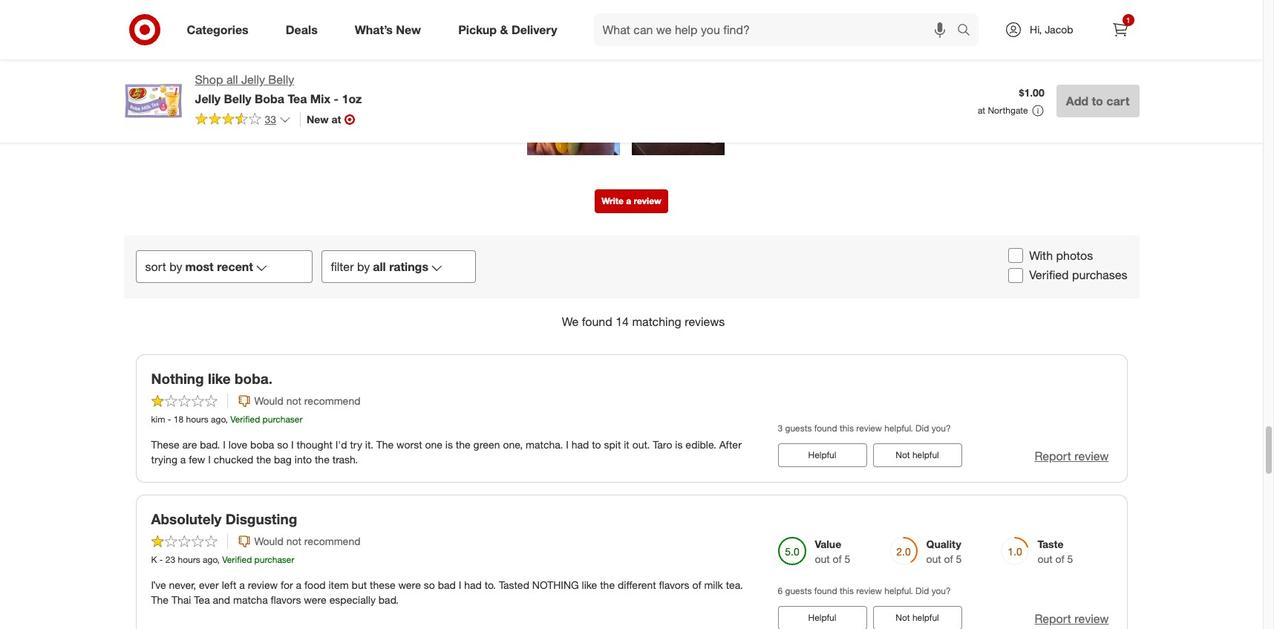 Task type: vqa. For each thing, say whether or not it's contained in the screenshot.
6 'link' at the top of page
no



Task type: locate. For each thing, give the bounding box(es) containing it.
0 vertical spatial did
[[916, 423, 929, 434]]

1 vertical spatial ,
[[217, 554, 220, 565]]

1 would not recommend from the top
[[254, 394, 361, 407]]

not
[[896, 449, 910, 461], [896, 612, 910, 623]]

0 horizontal spatial to
[[592, 438, 601, 451]]

helpful button
[[778, 443, 867, 467], [778, 606, 867, 629]]

2 not helpful from the top
[[896, 612, 939, 623]]

1 horizontal spatial flavors
[[659, 579, 690, 591]]

hours
[[186, 414, 209, 425], [178, 554, 200, 565]]

of inside quality out of 5
[[945, 552, 954, 565]]

belly up boba
[[268, 72, 294, 87]]

0 vertical spatial not
[[286, 394, 302, 407]]

2 horizontal spatial out
[[1038, 552, 1053, 565]]

belly up 33 link
[[224, 91, 252, 106]]

report review for out of 5
[[1035, 611, 1109, 626]]

of inside value out of 5
[[833, 552, 842, 565]]

the down i've
[[151, 593, 169, 606]]

5 for taste out of 5
[[1068, 552, 1074, 565]]

search
[[951, 23, 987, 38]]

helpful for would not recommend
[[913, 449, 939, 461]]

1 report from the top
[[1035, 449, 1072, 463]]

value out of 5
[[815, 538, 851, 565]]

not for would not recommend
[[896, 449, 910, 461]]

1 recommend from the top
[[304, 394, 361, 407]]

1 vertical spatial -
[[168, 414, 171, 425]]

so left bad
[[424, 579, 435, 591]]

3 guests found this review helpful. did you?
[[778, 423, 951, 434]]

1 did from the top
[[916, 423, 929, 434]]

food
[[305, 579, 326, 591]]

0 horizontal spatial tea
[[194, 593, 210, 606]]

review inside i've never, ever left a review for a food item but these were so bad i had to. tasted nothing like the different flavors of milk tea. the thai tea and matcha flavors were especially bad.
[[248, 579, 278, 591]]

new down mix on the top left of the page
[[307, 113, 329, 125]]

found left "14"
[[582, 314, 613, 329]]

0 vertical spatial to
[[1092, 94, 1104, 108]]

1 vertical spatial would
[[254, 535, 284, 547]]

helpful for out of 5
[[913, 612, 939, 623]]

1 horizontal spatial new
[[396, 22, 421, 37]]

like right nothing
[[582, 579, 597, 591]]

of left milk
[[693, 579, 702, 591]]

had left spit
[[572, 438, 589, 451]]

2 would from the top
[[254, 535, 284, 547]]

hours for absolutely
[[178, 554, 200, 565]]

purchaser for nothing like boba.
[[263, 414, 303, 425]]

2 not from the top
[[286, 535, 302, 547]]

purchaser up boba
[[263, 414, 303, 425]]

of down quality
[[945, 552, 954, 565]]

1 vertical spatial report
[[1035, 611, 1072, 626]]

the down boba
[[256, 453, 271, 466]]

so up bag on the left bottom of the page
[[277, 438, 288, 451]]

found down value out of 5
[[815, 585, 838, 596]]

1 vertical spatial recommend
[[304, 535, 361, 547]]

1 by from the left
[[170, 260, 182, 274]]

1 horizontal spatial is
[[675, 438, 683, 451]]

would for absolutely disgusting
[[254, 535, 284, 547]]

2 not helpful button from the top
[[873, 606, 962, 629]]

1 vertical spatial not
[[896, 612, 910, 623]]

guests
[[786, 423, 812, 434], [786, 585, 812, 596]]

all
[[226, 72, 238, 87], [373, 260, 386, 274]]

0 vertical spatial guests
[[786, 423, 812, 434]]

not down 6 guests found this review helpful. did you?
[[896, 612, 910, 623]]

1 helpful from the top
[[913, 449, 939, 461]]

1 vertical spatial verified
[[230, 414, 260, 425]]

all left "ratings"
[[373, 260, 386, 274]]

tea left mix on the top left of the page
[[288, 91, 307, 106]]

1 not helpful button from the top
[[873, 443, 962, 467]]

absolutely disgusting
[[151, 510, 297, 527]]

flavors right different
[[659, 579, 690, 591]]

verified up love
[[230, 414, 260, 425]]

recommend up item at the left bottom of the page
[[304, 535, 361, 547]]

2 did from the top
[[916, 585, 929, 596]]

1 report review from the top
[[1035, 449, 1109, 463]]

0 vertical spatial the
[[376, 438, 394, 451]]

would not recommend up thought
[[254, 394, 361, 407]]

1 not helpful from the top
[[896, 449, 939, 461]]

belly
[[268, 72, 294, 87], [224, 91, 252, 106]]

0 vertical spatial helpful button
[[778, 443, 867, 467]]

1 vertical spatial guests
[[786, 585, 812, 596]]

1 vertical spatial the
[[151, 593, 169, 606]]

2 helpful button from the top
[[778, 606, 867, 629]]

the down thought
[[315, 453, 330, 466]]

0 horizontal spatial ,
[[217, 554, 220, 565]]

0 horizontal spatial like
[[208, 370, 231, 387]]

not up thought
[[286, 394, 302, 407]]

photos
[[1057, 248, 1094, 263]]

1 vertical spatial purchaser
[[254, 554, 295, 565]]

helpful down 6 guests found this review helpful. did you?
[[809, 612, 837, 623]]

new right what's
[[396, 22, 421, 37]]

boba
[[250, 438, 274, 451]]

out for quality out of 5
[[927, 552, 942, 565]]

filter by all ratings
[[331, 260, 429, 274]]

of inside taste out of 5
[[1056, 552, 1065, 565]]

like
[[208, 370, 231, 387], [582, 579, 597, 591]]

purchaser up for
[[254, 554, 295, 565]]

0 vertical spatial not helpful
[[896, 449, 939, 461]]

of
[[833, 552, 842, 565], [945, 552, 954, 565], [1056, 552, 1065, 565], [693, 579, 702, 591]]

0 horizontal spatial by
[[170, 260, 182, 274]]

taro
[[653, 438, 673, 451]]

1 5 from the left
[[845, 552, 851, 565]]

verified up left
[[222, 554, 252, 565]]

shop
[[195, 72, 223, 87]]

of down value
[[833, 552, 842, 565]]

1 vertical spatial not helpful button
[[873, 606, 962, 629]]

a right write
[[626, 195, 631, 206]]

a inside these are bad. i love boba so i thought i'd try it. the worst one is the green one, matcha. i had to spit it out. taro is edible. after trying a few i chucked the bag into the trash.
[[180, 453, 186, 466]]

hi,
[[1030, 23, 1042, 36]]

would down disgusting
[[254, 535, 284, 547]]

quality out of 5
[[927, 538, 962, 565]]

2 helpful from the top
[[809, 612, 837, 623]]

hours right 23 at the bottom left of the page
[[178, 554, 200, 565]]

out inside taste out of 5
[[1038, 552, 1053, 565]]

to left spit
[[592, 438, 601, 451]]

0 vertical spatial had
[[572, 438, 589, 451]]

new at
[[307, 113, 341, 125]]

i inside i've never, ever left a review for a food item but these were so bad i had to. tasted nothing like the different flavors of milk tea. the thai tea and matcha flavors were especially bad.
[[459, 579, 462, 591]]

1 horizontal spatial the
[[376, 438, 394, 451]]

out for value out of 5
[[815, 552, 830, 565]]

3 5 from the left
[[1068, 552, 1074, 565]]

0 horizontal spatial the
[[151, 593, 169, 606]]

of down taste
[[1056, 552, 1065, 565]]

helpful for out of 5
[[809, 612, 837, 623]]

had left the to.
[[464, 579, 482, 591]]

not down 3 guests found this review helpful. did you?
[[896, 449, 910, 461]]

ago up ever at the left bottom of the page
[[203, 554, 217, 565]]

0 vertical spatial not helpful button
[[873, 443, 962, 467]]

2 report review button from the top
[[1035, 610, 1109, 627]]

0 vertical spatial were
[[398, 579, 421, 591]]

bag
[[274, 453, 292, 466]]

these
[[370, 579, 396, 591]]

- left "18"
[[168, 414, 171, 425]]

would not recommend up 'food'
[[254, 535, 361, 547]]

18
[[174, 414, 184, 425]]

1 vertical spatial all
[[373, 260, 386, 274]]

1 vertical spatial not helpful
[[896, 612, 939, 623]]

- inside "shop all jelly belly jelly belly boba tea mix - 1oz"
[[334, 91, 339, 106]]

to
[[1092, 94, 1104, 108], [592, 438, 601, 451]]

0 horizontal spatial jelly
[[195, 91, 221, 106]]

0 vertical spatial all
[[226, 72, 238, 87]]

left
[[222, 579, 237, 591]]

What can we help you find? suggestions appear below search field
[[594, 13, 961, 46]]

not helpful for would not recommend
[[896, 449, 939, 461]]

verified for absolutely disgusting
[[222, 554, 252, 565]]

found right 3
[[815, 423, 838, 434]]

1 horizontal spatial ,
[[225, 414, 228, 425]]

2 out from the left
[[927, 552, 942, 565]]

1 you? from the top
[[932, 423, 951, 434]]

tea down ever at the left bottom of the page
[[194, 593, 210, 606]]

helpful.
[[885, 423, 913, 434], [885, 585, 913, 596]]

most
[[185, 260, 214, 274]]

With photos checkbox
[[1009, 248, 1024, 263]]

review images
[[581, 27, 682, 44]]

1 is from the left
[[446, 438, 453, 451]]

0 vertical spatial ago
[[211, 414, 225, 425]]

at northgate
[[978, 105, 1029, 116]]

you? for would not recommend
[[932, 423, 951, 434]]

bad. up few
[[200, 438, 220, 451]]

1 vertical spatial tea
[[194, 593, 210, 606]]

0 horizontal spatial all
[[226, 72, 238, 87]]

a right left
[[239, 579, 245, 591]]

1 vertical spatial not
[[286, 535, 302, 547]]

0 vertical spatial helpful.
[[885, 423, 913, 434]]

recommend for absolutely disgusting
[[304, 535, 361, 547]]

of for taste
[[1056, 552, 1065, 565]]

1 vertical spatial hours
[[178, 554, 200, 565]]

matching
[[632, 314, 682, 329]]

not helpful button down 6 guests found this review helpful. did you?
[[873, 606, 962, 629]]

bad.
[[200, 438, 220, 451], [379, 593, 399, 606]]

never,
[[169, 579, 196, 591]]

out down value
[[815, 552, 830, 565]]

- right k at left bottom
[[160, 554, 163, 565]]

2 would not recommend from the top
[[254, 535, 361, 547]]

found for out of 5
[[815, 585, 838, 596]]

did
[[916, 423, 929, 434], [916, 585, 929, 596]]

1 this from the top
[[840, 423, 854, 434]]

1 vertical spatial belly
[[224, 91, 252, 106]]

the
[[456, 438, 471, 451], [256, 453, 271, 466], [315, 453, 330, 466], [600, 579, 615, 591]]

not helpful button for would not recommend
[[873, 443, 962, 467]]

1 horizontal spatial all
[[373, 260, 386, 274]]

1 vertical spatial report review
[[1035, 611, 1109, 626]]

- left 1oz
[[334, 91, 339, 106]]

0 vertical spatial flavors
[[659, 579, 690, 591]]

2 vertical spatial found
[[815, 585, 838, 596]]

1 horizontal spatial like
[[582, 579, 597, 591]]

33 link
[[195, 112, 291, 129]]

2 vertical spatial verified
[[222, 554, 252, 565]]

write
[[602, 195, 624, 206]]

0 vertical spatial report review button
[[1035, 448, 1109, 465]]

2 you? from the top
[[932, 585, 951, 596]]

to right add
[[1092, 94, 1104, 108]]

0 horizontal spatial is
[[446, 438, 453, 451]]

, up ever at the left bottom of the page
[[217, 554, 220, 565]]

at left northgate
[[978, 105, 986, 116]]

5 inside quality out of 5
[[956, 552, 962, 565]]

would down boba.
[[254, 394, 284, 407]]

1 helpful button from the top
[[778, 443, 867, 467]]

northgate
[[988, 105, 1029, 116]]

5 inside value out of 5
[[845, 552, 851, 565]]

0 vertical spatial so
[[277, 438, 288, 451]]

2 helpful. from the top
[[885, 585, 913, 596]]

0 vertical spatial report review
[[1035, 449, 1109, 463]]

1 report review button from the top
[[1035, 448, 1109, 465]]

33
[[265, 113, 276, 125]]

a left few
[[180, 453, 186, 466]]

at down "shop all jelly belly jelly belly boba tea mix - 1oz"
[[332, 113, 341, 125]]

2 guests from the top
[[786, 585, 812, 596]]

, up the chucked
[[225, 414, 228, 425]]

5 for quality out of 5
[[956, 552, 962, 565]]

1 vertical spatial ago
[[203, 554, 217, 565]]

ago right "18"
[[211, 414, 225, 425]]

5
[[845, 552, 851, 565], [956, 552, 962, 565], [1068, 552, 1074, 565]]

1 horizontal spatial were
[[398, 579, 421, 591]]

not helpful down 3 guests found this review helpful. did you?
[[896, 449, 939, 461]]

not down disgusting
[[286, 535, 302, 547]]

0 vertical spatial recommend
[[304, 394, 361, 407]]

2 by from the left
[[357, 260, 370, 274]]

all right shop
[[226, 72, 238, 87]]

disgusting
[[226, 510, 297, 527]]

1 vertical spatial so
[[424, 579, 435, 591]]

out
[[815, 552, 830, 565], [927, 552, 942, 565], [1038, 552, 1053, 565]]

this down value out of 5
[[840, 585, 854, 596]]

jelly up boba
[[241, 72, 265, 87]]

1 not from the top
[[896, 449, 910, 461]]

these
[[151, 438, 180, 451]]

2 report review from the top
[[1035, 611, 1109, 626]]

guests right 3
[[786, 423, 812, 434]]

2 5 from the left
[[956, 552, 962, 565]]

the inside these are bad. i love boba so i thought i'd try it. the worst one is the green one, matcha. i had to spit it out. taro is edible. after trying a few i chucked the bag into the trash.
[[376, 438, 394, 451]]

not helpful down 6 guests found this review helpful. did you?
[[896, 612, 939, 623]]

0 vertical spatial verified
[[1030, 268, 1069, 283]]

0 horizontal spatial out
[[815, 552, 830, 565]]

like left boba.
[[208, 370, 231, 387]]

0 vertical spatial would
[[254, 394, 284, 407]]

1oz
[[342, 91, 362, 106]]

2 helpful from the top
[[913, 612, 939, 623]]

what's new
[[355, 22, 421, 37]]

out inside value out of 5
[[815, 552, 830, 565]]

1 vertical spatial had
[[464, 579, 482, 591]]

out down taste
[[1038, 552, 1053, 565]]

1 vertical spatial helpful
[[809, 612, 837, 623]]

ago for absolutely
[[203, 554, 217, 565]]

0 horizontal spatial -
[[160, 554, 163, 565]]

are
[[182, 438, 197, 451]]

had
[[572, 438, 589, 451], [464, 579, 482, 591]]

0 vertical spatial this
[[840, 423, 854, 434]]

2 this from the top
[[840, 585, 854, 596]]

1 would from the top
[[254, 394, 284, 407]]

1 vertical spatial did
[[916, 585, 929, 596]]

not for out of 5
[[896, 612, 910, 623]]

by right sort
[[170, 260, 182, 274]]

1 horizontal spatial tea
[[288, 91, 307, 106]]

14
[[616, 314, 629, 329]]

0 horizontal spatial flavors
[[271, 593, 301, 606]]

0 horizontal spatial new
[[307, 113, 329, 125]]

recommend
[[304, 394, 361, 407], [304, 535, 361, 547]]

is right one
[[446, 438, 453, 451]]

i
[[223, 438, 226, 451], [291, 438, 294, 451], [566, 438, 569, 451], [208, 453, 211, 466], [459, 579, 462, 591]]

hours right "18"
[[186, 414, 209, 425]]

into
[[295, 453, 312, 466]]

taste out of 5
[[1038, 538, 1074, 565]]

by right filter
[[357, 260, 370, 274]]

1 vertical spatial report review button
[[1035, 610, 1109, 627]]

1 vertical spatial you?
[[932, 585, 951, 596]]

recommend for nothing like boba.
[[304, 394, 361, 407]]

1 out from the left
[[815, 552, 830, 565]]

were right these
[[398, 579, 421, 591]]

2 recommend from the top
[[304, 535, 361, 547]]

purchases
[[1073, 268, 1128, 283]]

review
[[634, 195, 662, 206], [857, 423, 882, 434], [1075, 449, 1109, 463], [248, 579, 278, 591], [857, 585, 882, 596], [1075, 611, 1109, 626]]

out.
[[633, 438, 650, 451]]

1 horizontal spatial belly
[[268, 72, 294, 87]]

jelly down shop
[[195, 91, 221, 106]]

1 helpful. from the top
[[885, 423, 913, 434]]

0 vertical spatial you?
[[932, 423, 951, 434]]

at
[[978, 105, 986, 116], [332, 113, 341, 125]]

the right it.
[[376, 438, 394, 451]]

0 vertical spatial ,
[[225, 414, 228, 425]]

3 out from the left
[[1038, 552, 1053, 565]]

jelly
[[241, 72, 265, 87], [195, 91, 221, 106]]

found
[[582, 314, 613, 329], [815, 423, 838, 434], [815, 585, 838, 596]]

images
[[634, 27, 682, 44]]

verified down with
[[1030, 268, 1069, 283]]

0 horizontal spatial 5
[[845, 552, 851, 565]]

0 vertical spatial jelly
[[241, 72, 265, 87]]

guests right 6
[[786, 585, 812, 596]]

6
[[778, 585, 783, 596]]

2 horizontal spatial 5
[[1068, 552, 1074, 565]]

i up bag on the left bottom of the page
[[291, 438, 294, 451]]

helpful button down 6 guests found this review helpful. did you?
[[778, 606, 867, 629]]

the left different
[[600, 579, 615, 591]]

1 horizontal spatial -
[[168, 414, 171, 425]]

new
[[396, 22, 421, 37], [307, 113, 329, 125]]

this right 3
[[840, 423, 854, 434]]

1
[[1127, 16, 1131, 25]]

1 horizontal spatial out
[[927, 552, 942, 565]]

few
[[189, 453, 205, 466]]

flavors down for
[[271, 593, 301, 606]]

2 report from the top
[[1035, 611, 1072, 626]]

i right bad
[[459, 579, 462, 591]]

helpful down 3 guests found this review helpful. did you?
[[809, 449, 837, 461]]

1 vertical spatial helpful.
[[885, 585, 913, 596]]

0 horizontal spatial so
[[277, 438, 288, 451]]

bad. down these
[[379, 593, 399, 606]]

0 vertical spatial bad.
[[200, 438, 220, 451]]

out down quality
[[927, 552, 942, 565]]

we
[[562, 314, 579, 329]]

1 helpful from the top
[[809, 449, 837, 461]]

helpful down 6 guests found this review helpful. did you?
[[913, 612, 939, 623]]

with photos
[[1030, 248, 1094, 263]]

purchaser
[[263, 414, 303, 425], [254, 554, 295, 565]]

1 guests from the top
[[786, 423, 812, 434]]

0 horizontal spatial were
[[304, 593, 327, 606]]

5 inside taste out of 5
[[1068, 552, 1074, 565]]

one
[[425, 438, 443, 451]]

were
[[398, 579, 421, 591], [304, 593, 327, 606]]

report review button
[[1035, 448, 1109, 465], [1035, 610, 1109, 627]]

2 not from the top
[[896, 612, 910, 623]]

is
[[446, 438, 453, 451], [675, 438, 683, 451]]

1 horizontal spatial had
[[572, 438, 589, 451]]

0 vertical spatial belly
[[268, 72, 294, 87]]

not helpful button down 3 guests found this review helpful. did you?
[[873, 443, 962, 467]]

1 vertical spatial like
[[582, 579, 597, 591]]

recommend up i'd
[[304, 394, 361, 407]]

matcha.
[[526, 438, 563, 451]]

out inside quality out of 5
[[927, 552, 942, 565]]

would not recommend
[[254, 394, 361, 407], [254, 535, 361, 547]]

found for would not recommend
[[815, 423, 838, 434]]

2 horizontal spatial -
[[334, 91, 339, 106]]

1 horizontal spatial so
[[424, 579, 435, 591]]

0 horizontal spatial had
[[464, 579, 482, 591]]

1 not from the top
[[286, 394, 302, 407]]

not for nothing like boba.
[[286, 394, 302, 407]]

mix
[[310, 91, 331, 106]]

0 vertical spatial -
[[334, 91, 339, 106]]

flavors
[[659, 579, 690, 591], [271, 593, 301, 606]]

is right taro
[[675, 438, 683, 451]]

report for out of 5
[[1035, 611, 1072, 626]]

0 vertical spatial helpful
[[809, 449, 837, 461]]

helpful down 3 guests found this review helpful. did you?
[[913, 449, 939, 461]]

add to cart button
[[1057, 85, 1140, 117]]

helpful for would not recommend
[[809, 449, 837, 461]]

the
[[376, 438, 394, 451], [151, 593, 169, 606]]

were down 'food'
[[304, 593, 327, 606]]

report review for would not recommend
[[1035, 449, 1109, 463]]

1 vertical spatial to
[[592, 438, 601, 451]]

0 vertical spatial helpful
[[913, 449, 939, 461]]

1 vertical spatial flavors
[[271, 593, 301, 606]]

helpful button down 3 guests found this review helpful. did you?
[[778, 443, 867, 467]]

bad. inside i've never, ever left a review for a food item but these were so bad i had to. tasted nothing like the different flavors of milk tea. the thai tea and matcha flavors were especially bad.
[[379, 593, 399, 606]]



Task type: describe. For each thing, give the bounding box(es) containing it.
k - 23 hours ago , verified purchaser
[[151, 554, 295, 565]]

like inside i've never, ever left a review for a food item but these were so bad i had to. tasted nothing like the different flavors of milk tea. the thai tea and matcha flavors were especially bad.
[[582, 579, 597, 591]]

i left love
[[223, 438, 226, 451]]

different
[[618, 579, 656, 591]]

kim - 18 hours ago , verified purchaser
[[151, 414, 303, 425]]

a inside button
[[626, 195, 631, 206]]

filter
[[331, 260, 354, 274]]

1 horizontal spatial jelly
[[241, 72, 265, 87]]

verified for nothing like boba.
[[230, 414, 260, 425]]

thought
[[297, 438, 333, 451]]

deals
[[286, 22, 318, 37]]

i'd
[[336, 438, 347, 451]]

- for nothing like boba.
[[168, 414, 171, 425]]

not helpful button for out of 5
[[873, 606, 962, 629]]

out for taste out of 5
[[1038, 552, 1053, 565]]

milk
[[704, 579, 723, 591]]

especially
[[330, 593, 376, 606]]

taste
[[1038, 538, 1064, 550]]

$1.00
[[1020, 86, 1045, 99]]

write a review
[[602, 195, 662, 206]]

search button
[[951, 13, 987, 49]]

would not recommend for absolutely disgusting
[[254, 535, 361, 547]]

what's
[[355, 22, 393, 37]]

quality
[[927, 538, 962, 550]]

of for quality
[[945, 552, 954, 565]]

1 vertical spatial were
[[304, 593, 327, 606]]

it.
[[365, 438, 374, 451]]

not helpful for out of 5
[[896, 612, 939, 623]]

add to cart
[[1066, 94, 1130, 108]]

reviews
[[685, 314, 725, 329]]

guest review image 2 of 2, zoom in image
[[632, 62, 725, 155]]

tasted
[[499, 579, 530, 591]]

would not recommend for nothing like boba.
[[254, 394, 361, 407]]

this for would not recommend
[[840, 423, 854, 434]]

&
[[500, 22, 508, 37]]

hi, jacob
[[1030, 23, 1074, 36]]

after
[[720, 438, 742, 451]]

ratings
[[389, 260, 429, 274]]

thai
[[172, 593, 191, 606]]

helpful. for would not recommend
[[885, 423, 913, 434]]

0 vertical spatial new
[[396, 22, 421, 37]]

add
[[1066, 94, 1089, 108]]

not for absolutely disgusting
[[286, 535, 302, 547]]

all inside "shop all jelly belly jelly belly boba tea mix - 1oz"
[[226, 72, 238, 87]]

you? for out of 5
[[932, 585, 951, 596]]

a right for
[[296, 579, 302, 591]]

shop all jelly belly jelly belly boba tea mix - 1oz
[[195, 72, 362, 106]]

matcha
[[233, 593, 268, 606]]

guest review image 1 of 2, zoom in image
[[527, 62, 620, 155]]

i've never, ever left a review for a food item but these were so bad i had to. tasted nothing like the different flavors of milk tea. the thai tea and matcha flavors were especially bad.
[[151, 579, 743, 606]]

bad. inside these are bad. i love boba so i thought i'd try it. the worst one is the green one, matcha. i had to spit it out. taro is edible. after trying a few i chucked the bag into the trash.
[[200, 438, 220, 451]]

boba
[[255, 91, 285, 106]]

helpful. for out of 5
[[885, 585, 913, 596]]

review
[[581, 27, 630, 44]]

k
[[151, 554, 157, 565]]

item
[[329, 579, 349, 591]]

review inside button
[[634, 195, 662, 206]]

trash.
[[333, 453, 358, 466]]

kim
[[151, 414, 165, 425]]

what's new link
[[342, 13, 440, 46]]

1 vertical spatial new
[[307, 113, 329, 125]]

value
[[815, 538, 842, 550]]

bad
[[438, 579, 456, 591]]

by for sort by
[[170, 260, 182, 274]]

did for would not recommend
[[916, 423, 929, 434]]

sort
[[145, 260, 166, 274]]

by for filter by
[[357, 260, 370, 274]]

trying
[[151, 453, 177, 466]]

boba.
[[235, 370, 273, 387]]

image of jelly belly boba tea mix - 1oz image
[[124, 71, 183, 131]]

with
[[1030, 248, 1053, 263]]

Verified purchases checkbox
[[1009, 268, 1024, 283]]

ago for nothing
[[211, 414, 225, 425]]

helpful button for out of 5
[[778, 606, 867, 629]]

of for value
[[833, 552, 842, 565]]

love
[[229, 438, 247, 451]]

and
[[213, 593, 230, 606]]

we found 14 matching reviews
[[562, 314, 725, 329]]

this for out of 5
[[840, 585, 854, 596]]

did for out of 5
[[916, 585, 929, 596]]

nothing like boba.
[[151, 370, 273, 387]]

i right matcha.
[[566, 438, 569, 451]]

of inside i've never, ever left a review for a food item but these were so bad i had to. tasted nothing like the different flavors of milk tea. the thai tea and matcha flavors were especially bad.
[[693, 579, 702, 591]]

cart
[[1107, 94, 1130, 108]]

green
[[474, 438, 500, 451]]

0 vertical spatial found
[[582, 314, 613, 329]]

so inside i've never, ever left a review for a food item but these were so bad i had to. tasted nothing like the different flavors of milk tea. the thai tea and matcha flavors were especially bad.
[[424, 579, 435, 591]]

verified purchases
[[1030, 268, 1128, 283]]

report review button for would not recommend
[[1035, 448, 1109, 465]]

delivery
[[512, 22, 558, 37]]

chucked
[[214, 453, 254, 466]]

jacob
[[1045, 23, 1074, 36]]

1 link
[[1104, 13, 1137, 46]]

had inside these are bad. i love boba so i thought i'd try it. the worst one is the green one, matcha. i had to spit it out. taro is edible. after trying a few i chucked the bag into the trash.
[[572, 438, 589, 451]]

so inside these are bad. i love boba so i thought i'd try it. the worst one is the green one, matcha. i had to spit it out. taro is edible. after trying a few i chucked the bag into the trash.
[[277, 438, 288, 451]]

it
[[624, 438, 630, 451]]

report for would not recommend
[[1035, 449, 1072, 463]]

these are bad. i love boba so i thought i'd try it. the worst one is the green one, matcha. i had to spit it out. taro is edible. after trying a few i chucked the bag into the trash.
[[151, 438, 742, 466]]

spit
[[604, 438, 621, 451]]

the inside i've never, ever left a review for a food item but these were so bad i had to. tasted nothing like the different flavors of milk tea. the thai tea and matcha flavors were especially bad.
[[600, 579, 615, 591]]

hours for nothing
[[186, 414, 209, 425]]

, for like
[[225, 414, 228, 425]]

to inside button
[[1092, 94, 1104, 108]]

guests for would not recommend
[[786, 423, 812, 434]]

pickup & delivery
[[458, 22, 558, 37]]

categories
[[187, 22, 249, 37]]

nothing
[[151, 370, 204, 387]]

would for nothing like boba.
[[254, 394, 284, 407]]

6 guests found this review helpful. did you?
[[778, 585, 951, 596]]

, for disgusting
[[217, 554, 220, 565]]

report review button for out of 5
[[1035, 610, 1109, 627]]

nothing
[[532, 579, 579, 591]]

0 vertical spatial like
[[208, 370, 231, 387]]

guests for out of 5
[[786, 585, 812, 596]]

deals link
[[273, 13, 336, 46]]

pickup & delivery link
[[446, 13, 576, 46]]

worst
[[397, 438, 422, 451]]

sort by most recent
[[145, 260, 253, 274]]

1 horizontal spatial at
[[978, 105, 986, 116]]

categories link
[[174, 13, 267, 46]]

1 vertical spatial jelly
[[195, 91, 221, 106]]

absolutely
[[151, 510, 222, 527]]

tea inside i've never, ever left a review for a food item but these were so bad i had to. tasted nothing like the different flavors of milk tea. the thai tea and matcha flavors were especially bad.
[[194, 593, 210, 606]]

to.
[[485, 579, 496, 591]]

one,
[[503, 438, 523, 451]]

recent
[[217, 260, 253, 274]]

the left "green"
[[456, 438, 471, 451]]

to inside these are bad. i love boba so i thought i'd try it. the worst one is the green one, matcha. i had to spit it out. taro is edible. after trying a few i chucked the bag into the trash.
[[592, 438, 601, 451]]

had inside i've never, ever left a review for a food item but these were so bad i had to. tasted nothing like the different flavors of milk tea. the thai tea and matcha flavors were especially bad.
[[464, 579, 482, 591]]

2 is from the left
[[675, 438, 683, 451]]

tea inside "shop all jelly belly jelly belly boba tea mix - 1oz"
[[288, 91, 307, 106]]

i right few
[[208, 453, 211, 466]]

purchaser for absolutely disgusting
[[254, 554, 295, 565]]

- for absolutely disgusting
[[160, 554, 163, 565]]

helpful button for would not recommend
[[778, 443, 867, 467]]

0 horizontal spatial at
[[332, 113, 341, 125]]

5 for value out of 5
[[845, 552, 851, 565]]

the inside i've never, ever left a review for a food item but these were so bad i had to. tasted nothing like the different flavors of milk tea. the thai tea and matcha flavors were especially bad.
[[151, 593, 169, 606]]

pickup
[[458, 22, 497, 37]]

0 horizontal spatial belly
[[224, 91, 252, 106]]

i've
[[151, 579, 166, 591]]



